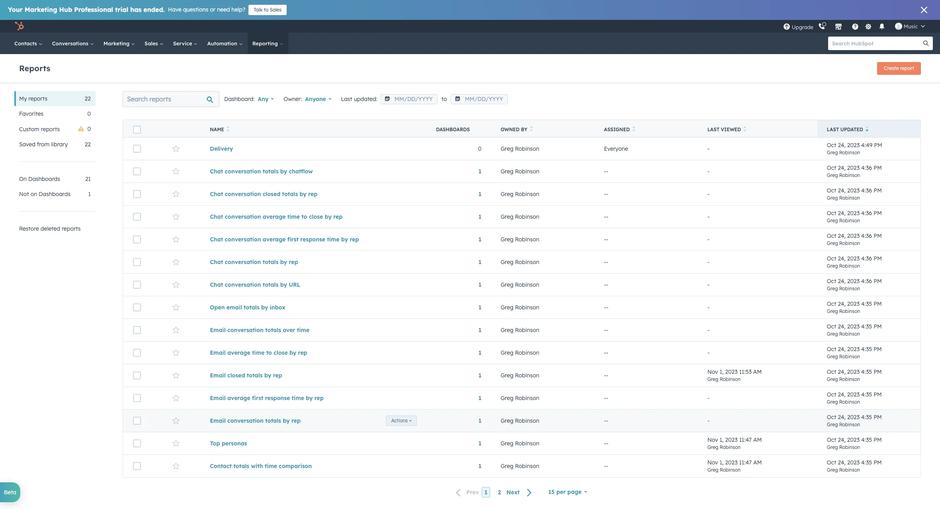 Task type: describe. For each thing, give the bounding box(es) containing it.
reporting link
[[248, 33, 288, 54]]

email average first response time by rep button
[[210, 395, 417, 402]]

reports inside restore deleted reports button
[[62, 225, 81, 233]]

close image
[[921, 7, 927, 13]]

1 vertical spatial response
[[265, 395, 290, 402]]

0 vertical spatial close
[[309, 213, 323, 221]]

-- for chat conversation average first response time by rep
[[604, 236, 608, 243]]

marketing link
[[99, 33, 140, 54]]

service
[[173, 40, 194, 47]]

conversation for chat conversation average first response time by rep
[[225, 236, 261, 243]]

1 for chat conversation totals by chatflow
[[479, 168, 482, 175]]

pm for chat conversation average first response time by rep
[[874, 232, 882, 239]]

24, for chat conversation totals by url
[[838, 278, 846, 285]]

oct 24, 2023 4:35 pm greg robinson for email conversation totals over time
[[827, 323, 882, 337]]

average up chat conversation average first response time by rep
[[263, 213, 286, 221]]

pm for delivery
[[874, 142, 882, 149]]

on
[[19, 176, 27, 183]]

4:36 for chat conversation totals by url
[[861, 278, 872, 285]]

settings link
[[864, 22, 874, 30]]

deleted
[[41, 225, 60, 233]]

1 vertical spatial dashboards
[[28, 176, 60, 183]]

0 horizontal spatial first
[[252, 395, 263, 402]]

conversation for email conversation totals over time
[[227, 327, 264, 334]]

24, for chat conversation closed totals by rep
[[838, 187, 846, 194]]

1 button for contact totals with time comparison
[[479, 463, 482, 470]]

6 4:35 from the top
[[861, 414, 872, 421]]

or
[[210, 6, 215, 13]]

automation
[[207, 40, 239, 47]]

oct for email average time to close by rep
[[827, 346, 836, 353]]

oct 24, 2023 4:35 pm greg robinson for email average time to close by rep
[[827, 346, 882, 360]]

2023 for chat conversation average time to close by rep
[[847, 210, 860, 217]]

over
[[283, 327, 295, 334]]

13 greg robinson from the top
[[501, 418, 539, 425]]

-- for chat conversation closed totals by rep
[[604, 191, 608, 198]]

2023 for chat conversation closed totals by rep
[[847, 187, 860, 194]]

talk to sales button
[[249, 5, 287, 15]]

by down email closed totals by rep button
[[306, 395, 313, 402]]

contact
[[210, 463, 232, 470]]

upgrade image
[[783, 23, 790, 30]]

contacts link
[[10, 33, 47, 54]]

top personas button
[[210, 440, 417, 448]]

library
[[51, 141, 68, 148]]

greg robinson for email closed totals by rep
[[501, 372, 539, 379]]

2023 for email closed totals by rep
[[847, 369, 860, 376]]

by down chat conversation average first response time by rep
[[280, 259, 287, 266]]

owned by
[[501, 127, 527, 133]]

24, for chat conversation average first response time by rep
[[838, 232, 846, 239]]

4:49
[[861, 142, 872, 149]]

press to sort. image for last viewed
[[743, 126, 746, 132]]

chat conversation totals by chatflow button
[[210, 168, 417, 175]]

24, for chat conversation totals by rep
[[838, 255, 846, 262]]

greg robinson for open email totals by inbox
[[501, 304, 539, 311]]

oct for chat conversation average time to close by rep
[[827, 210, 836, 217]]

nov 1, 2023 11:53 am greg robinson
[[707, 369, 762, 382]]

oct 24, 2023 4:35 pm greg robinson for email average first response time by rep
[[827, 391, 882, 405]]

anyone
[[305, 96, 326, 103]]

calling icon image
[[818, 23, 825, 30]]

last for last updated:
[[341, 96, 352, 103]]

24, for email conversation totals over time
[[838, 323, 846, 330]]

conversation for chat conversation totals by rep
[[225, 259, 261, 266]]

MM/DD/YYYY text field
[[451, 94, 508, 104]]

nov for rep
[[707, 369, 718, 376]]

favorites
[[19, 110, 43, 117]]

-- for chat conversation totals by url
[[604, 282, 608, 289]]

on dashboards
[[19, 176, 60, 183]]

hubspot link
[[10, 22, 30, 31]]

1 for email conversation totals over time
[[479, 327, 482, 334]]

next button
[[504, 488, 537, 498]]

24, for delivery
[[838, 142, 846, 149]]

-- for email average time to close by rep
[[604, 350, 608, 357]]

conversations link
[[47, 33, 99, 54]]

conversation for chat conversation average time to close by rep
[[225, 213, 261, 221]]

reporting
[[252, 40, 279, 47]]

6 oct 24, 2023 4:35 pm greg robinson from the top
[[827, 414, 882, 428]]

24, for email average first response time by rep
[[838, 391, 846, 398]]

oct 24, 2023 4:36 pm greg robinson for chat conversation totals by rep
[[827, 255, 882, 269]]

notifications button
[[875, 20, 889, 33]]

create report
[[884, 65, 914, 71]]

assigned button
[[594, 120, 698, 138]]

24, for open email totals by inbox
[[838, 300, 846, 308]]

pm for chat conversation average time to close by rep
[[874, 210, 882, 217]]

totals left the with
[[233, 463, 249, 470]]

help button
[[848, 20, 862, 33]]

24, for top personas
[[838, 437, 846, 444]]

pm for email closed totals by rep
[[874, 369, 882, 376]]

2023 inside nov 1, 2023 11:53 am greg robinson
[[725, 369, 738, 376]]

greg robinson for delivery
[[501, 145, 539, 152]]

not on dashboards
[[19, 191, 71, 198]]

1 button inside pagination navigation
[[482, 488, 490, 498]]

inbox
[[270, 304, 285, 311]]

email for email conversation totals by rep
[[210, 418, 226, 425]]

report
[[900, 65, 914, 71]]

chat for chat conversation totals by chatflow
[[210, 168, 223, 175]]

oct for email closed totals by rep
[[827, 369, 836, 376]]

2 nov from the top
[[707, 437, 718, 444]]

my
[[19, 95, 27, 102]]

chat conversation average first response time by rep button
[[210, 236, 417, 243]]

updated
[[840, 127, 863, 133]]

email conversation totals by rep
[[210, 418, 301, 425]]

last viewed button
[[698, 120, 817, 138]]

oct 24, 2023 4:49 pm greg robinson
[[827, 142, 882, 155]]

1, for comparison
[[720, 459, 724, 466]]

last updated button
[[817, 120, 921, 138]]

greg robinson for chat conversation average first response time by rep
[[501, 236, 539, 243]]

conversation for chat conversation totals by url
[[225, 282, 261, 289]]

sales inside sales link
[[145, 40, 160, 47]]

your
[[8, 6, 23, 14]]

contacts
[[14, 40, 39, 47]]

time up email conversation totals by rep "button" on the bottom left
[[292, 395, 304, 402]]

chat conversation closed totals by rep button
[[210, 191, 417, 198]]

1 vertical spatial closed
[[227, 372, 245, 379]]

0 vertical spatial closed
[[263, 191, 280, 198]]

service link
[[168, 33, 202, 54]]

reports banner
[[19, 60, 921, 75]]

1 vertical spatial 0
[[87, 125, 91, 133]]

totals for chat conversation totals by url
[[263, 282, 279, 289]]

1 for chat conversation closed totals by rep
[[479, 191, 482, 198]]

4:35 for open email totals by inbox
[[861, 300, 872, 308]]

oct 24, 2023 4:36 pm greg robinson for chat conversation totals by chatflow
[[827, 164, 882, 178]]

2023 for chat conversation totals by rep
[[847, 255, 860, 262]]

notifications image
[[878, 23, 885, 31]]

greg robinson for email conversation totals over time
[[501, 327, 539, 334]]

1 button for chat conversation totals by rep
[[479, 259, 482, 266]]

email conversation totals by rep button
[[210, 418, 381, 425]]

personas
[[222, 440, 247, 448]]

oct for top personas
[[827, 437, 836, 444]]

Search HubSpot search field
[[828, 37, 926, 50]]

0 vertical spatial response
[[300, 236, 325, 243]]

22 for my reports
[[85, 95, 91, 102]]

1 for email average time to close by rep
[[479, 350, 482, 357]]

open email totals by inbox
[[210, 304, 285, 311]]

15
[[548, 489, 555, 496]]

music
[[904, 23, 918, 29]]

1 for chat conversation totals by url
[[479, 282, 482, 289]]

name button
[[200, 120, 426, 138]]

chat conversation average time to close by rep button
[[210, 213, 417, 221]]

2023 for email average first response time by rep
[[847, 391, 860, 398]]

robinson inside nov 1, 2023 11:53 am greg robinson
[[720, 376, 741, 382]]

conversation for chat conversation totals by chatflow
[[225, 168, 261, 175]]

contact totals with time comparison
[[210, 463, 312, 470]]

greg robinson for email average time to close by rep
[[501, 350, 539, 357]]

nov 1, 2023 11:47 am greg robinson for contact totals with time comparison
[[707, 459, 762, 473]]

2
[[498, 489, 501, 497]]

open email totals by inbox button
[[210, 304, 417, 311]]

has
[[130, 6, 142, 14]]

chatflow
[[289, 168, 313, 175]]

1 inside "button"
[[484, 489, 488, 497]]

help image
[[852, 23, 859, 31]]

time down email conversation totals over time
[[252, 350, 265, 357]]

2023 for delivery
[[847, 142, 860, 149]]

totals down chatflow
[[282, 191, 298, 198]]

press to sort. image for name
[[227, 126, 230, 132]]

not
[[19, 191, 29, 198]]

1 for top personas
[[479, 440, 482, 448]]

4:35 for contact totals with time comparison
[[861, 459, 872, 466]]

custom reports
[[19, 126, 60, 133]]

oct for chat conversation totals by url
[[827, 278, 836, 285]]

15 per page button
[[543, 485, 592, 500]]

hub
[[59, 6, 72, 14]]

4:35 for email conversation totals over time
[[861, 323, 872, 330]]

url
[[289, 282, 300, 289]]

everyone
[[604, 145, 628, 152]]

by up email average first response time by rep
[[264, 372, 271, 379]]

marketplaces button
[[830, 20, 847, 33]]

talk to sales
[[254, 7, 282, 13]]

chat for chat conversation average first response time by rep
[[210, 236, 223, 243]]

with
[[251, 463, 263, 470]]

average down email closed totals by rep
[[227, 395, 250, 402]]

chat conversation closed totals by rep
[[210, 191, 317, 198]]

to inside button
[[264, 7, 268, 13]]

2 vertical spatial dashboards
[[39, 191, 71, 198]]

owner:
[[284, 96, 302, 103]]

time right over
[[297, 327, 309, 334]]

11:53
[[739, 369, 752, 376]]

descending sort. press to sort ascending. image
[[866, 126, 869, 132]]

descending sort. press to sort ascending. element
[[866, 126, 869, 133]]

robinson inside oct 24, 2023 4:49 pm greg robinson
[[839, 150, 860, 155]]

email average time to close by rep button
[[210, 350, 417, 357]]

comparison
[[279, 463, 312, 470]]

-- for chat conversation totals by chatflow
[[604, 168, 608, 175]]

menu containing music
[[782, 20, 931, 33]]

name
[[210, 127, 224, 133]]

chat for chat conversation average time to close by rep
[[210, 213, 223, 221]]

by up chat conversation average first response time by rep button on the left top of page
[[325, 213, 332, 221]]

actions
[[391, 418, 408, 424]]

contact totals with time comparison button
[[210, 463, 417, 470]]

1 button for top personas
[[479, 440, 482, 448]]

4:36 for chat conversation average first response time by rep
[[861, 232, 872, 239]]

2023 for chat conversation totals by url
[[847, 278, 860, 285]]

last updated
[[827, 127, 863, 133]]

top
[[210, 440, 220, 448]]

by left chatflow
[[280, 168, 287, 175]]



Task type: vqa. For each thing, say whether or not it's contained in the screenshot.
Greg Robinson associated with Chat conversation totals by chatflow
yes



Task type: locate. For each thing, give the bounding box(es) containing it.
oct 24, 2023 4:36 pm greg robinson for chat conversation average first response time by rep
[[827, 232, 882, 246]]

chat conversation totals by rep
[[210, 259, 298, 266]]

totals down email average first response time by rep
[[265, 418, 281, 425]]

2 vertical spatial reports
[[62, 225, 81, 233]]

oct inside oct 24, 2023 4:49 pm greg robinson
[[827, 142, 836, 149]]

6 24, from the top
[[838, 255, 846, 262]]

pm for email average time to close by rep
[[874, 346, 882, 353]]

3 oct 24, 2023 4:35 pm greg robinson from the top
[[827, 346, 882, 360]]

22 for saved from library
[[85, 141, 91, 148]]

3 -- from the top
[[604, 213, 608, 221]]

7 oct 24, 2023 4:35 pm greg robinson from the top
[[827, 437, 882, 451]]

chat conversation totals by rep button
[[210, 259, 417, 266]]

nov for comparison
[[707, 459, 718, 466]]

press to sort. element inside assigned button
[[632, 126, 635, 133]]

open
[[210, 304, 225, 311]]

settings image
[[865, 23, 872, 30]]

3 24, from the top
[[838, 187, 846, 194]]

closed down email average time to close by rep
[[227, 372, 245, 379]]

am for rep
[[753, 369, 762, 376]]

totals for email conversation totals by rep
[[265, 418, 281, 425]]

2 24, from the top
[[838, 164, 846, 171]]

press to sort. element
[[227, 126, 230, 133], [530, 126, 533, 133], [632, 126, 635, 133], [743, 126, 746, 133]]

2023 for chat conversation totals by chatflow
[[847, 164, 860, 171]]

press to sort. element inside name button
[[227, 126, 230, 133]]

1 button for chat conversation average time to close by rep
[[479, 213, 482, 221]]

2 horizontal spatial last
[[827, 127, 839, 133]]

totals for email closed totals by rep
[[247, 372, 263, 379]]

6 -- from the top
[[604, 282, 608, 289]]

24, for chat conversation totals by chatflow
[[838, 164, 846, 171]]

1 vertical spatial reports
[[41, 126, 60, 133]]

search image
[[923, 41, 929, 46]]

5 greg robinson from the top
[[501, 236, 539, 243]]

to
[[264, 7, 268, 13], [441, 96, 447, 103], [302, 213, 307, 221], [266, 350, 272, 357]]

totals up chat conversation closed totals by rep
[[263, 168, 279, 175]]

conversation up chat conversation totals by url
[[225, 259, 261, 266]]

1 vertical spatial nov
[[707, 437, 718, 444]]

reports for custom reports
[[41, 126, 60, 133]]

3 greg robinson from the top
[[501, 191, 539, 198]]

3 oct from the top
[[827, 187, 836, 194]]

conversation down chat conversation totals by chatflow
[[225, 191, 261, 198]]

chat conversation average time to close by rep
[[210, 213, 343, 221]]

1 for email closed totals by rep
[[479, 372, 482, 379]]

last left updated:
[[341, 96, 352, 103]]

5 chat from the top
[[210, 259, 223, 266]]

5 -- from the top
[[604, 259, 608, 266]]

chat for chat conversation closed totals by rep
[[210, 191, 223, 198]]

by inside button
[[521, 127, 527, 133]]

totals for open email totals by inbox
[[244, 304, 259, 311]]

1 for contact totals with time comparison
[[479, 463, 482, 470]]

next
[[506, 489, 520, 497]]

8 oct 24, 2023 4:35 pm greg robinson from the top
[[827, 459, 882, 473]]

7 4:35 from the top
[[861, 437, 872, 444]]

search button
[[919, 37, 933, 50]]

last for last updated
[[827, 127, 839, 133]]

from
[[37, 141, 49, 148]]

actions button
[[386, 416, 417, 426]]

email average time to close by rep
[[210, 350, 307, 357]]

1 horizontal spatial press to sort. image
[[632, 126, 635, 132]]

press to sort. image
[[227, 126, 230, 132], [632, 126, 635, 132], [743, 126, 746, 132]]

0 vertical spatial marketing
[[25, 6, 57, 14]]

average down chat conversation average time to close by rep
[[263, 236, 286, 243]]

any button
[[258, 94, 274, 105]]

upgrade
[[792, 24, 813, 30]]

1 11:47 from the top
[[739, 437, 752, 444]]

owned by button
[[491, 120, 594, 138]]

4:36 for chat conversation average time to close by rep
[[861, 210, 872, 217]]

5 4:36 from the top
[[861, 255, 872, 262]]

pagination navigation
[[451, 488, 537, 498]]

4 4:36 from the top
[[861, 232, 872, 239]]

anyone button
[[305, 94, 331, 105]]

0 vertical spatial first
[[287, 236, 299, 243]]

reports right deleted
[[62, 225, 81, 233]]

2 1, from the top
[[720, 437, 724, 444]]

10 greg robinson from the top
[[501, 350, 539, 357]]

1, inside nov 1, 2023 11:53 am greg robinson
[[720, 369, 724, 376]]

5 oct 24, 2023 4:35 pm greg robinson from the top
[[827, 391, 882, 405]]

first down chat conversation average time to close by rep
[[287, 236, 299, 243]]

1 vertical spatial close
[[274, 350, 288, 357]]

9 -- from the top
[[604, 350, 608, 357]]

press to sort. element right viewed
[[743, 126, 746, 133]]

email conversation totals over time
[[210, 327, 309, 334]]

sales inside "talk to sales" button
[[270, 7, 282, 13]]

on
[[31, 191, 37, 198]]

3 4:35 from the top
[[861, 346, 872, 353]]

5 oct 24, 2023 4:36 pm greg robinson from the top
[[827, 255, 882, 269]]

0 horizontal spatial sales
[[145, 40, 160, 47]]

8 oct from the top
[[827, 300, 836, 308]]

2 -- from the top
[[604, 191, 608, 198]]

email for email average time to close by rep
[[210, 350, 226, 357]]

1 nov 1, 2023 11:47 am greg robinson from the top
[[707, 437, 762, 451]]

conversation down chat conversation closed totals by rep
[[225, 213, 261, 221]]

1 22 from the top
[[85, 95, 91, 102]]

by left url
[[280, 282, 287, 289]]

totals up inbox
[[263, 282, 279, 289]]

13 -- from the top
[[604, 440, 608, 448]]

3 chat from the top
[[210, 213, 223, 221]]

1 button for email closed totals by rep
[[479, 372, 482, 379]]

11 oct from the top
[[827, 369, 836, 376]]

1 vertical spatial 11:47
[[739, 459, 752, 466]]

questions
[[183, 6, 208, 13]]

4 oct 24, 2023 4:35 pm greg robinson from the top
[[827, 369, 882, 382]]

2 oct 24, 2023 4:35 pm greg robinson from the top
[[827, 323, 882, 337]]

sales left service on the left top of the page
[[145, 40, 160, 47]]

2 press to sort. image from the left
[[632, 126, 635, 132]]

restore deleted reports
[[19, 225, 81, 233]]

greg inside nov 1, 2023 11:53 am greg robinson
[[707, 376, 718, 382]]

1 oct 24, 2023 4:36 pm greg robinson from the top
[[827, 164, 882, 178]]

last viewed
[[707, 127, 741, 133]]

music button
[[890, 20, 930, 33]]

conversation up chat conversation totals by rep
[[225, 236, 261, 243]]

3 oct 24, 2023 4:36 pm greg robinson from the top
[[827, 210, 882, 224]]

delivery button
[[210, 145, 417, 152]]

-- for contact totals with time comparison
[[604, 463, 608, 470]]

4:35 for email average first response time by rep
[[861, 391, 872, 398]]

saved
[[19, 141, 35, 148]]

close up chat conversation average first response time by rep button on the left top of page
[[309, 213, 323, 221]]

22
[[85, 95, 91, 102], [85, 141, 91, 148]]

viewed
[[721, 127, 741, 133]]

12 24, from the top
[[838, 391, 846, 398]]

oct for chat conversation average first response time by rep
[[827, 232, 836, 239]]

by down over
[[289, 350, 296, 357]]

1 vertical spatial marketing
[[103, 40, 131, 47]]

sales right talk
[[270, 7, 282, 13]]

-- for open email totals by inbox
[[604, 304, 608, 311]]

1 vertical spatial first
[[252, 395, 263, 402]]

1 for email average first response time by rep
[[479, 395, 482, 402]]

2023 for email average time to close by rep
[[847, 346, 860, 353]]

14 -- from the top
[[604, 463, 608, 470]]

4:36
[[861, 164, 872, 171], [861, 187, 872, 194], [861, 210, 872, 217], [861, 232, 872, 239], [861, 255, 872, 262], [861, 278, 872, 285]]

4:36 for chat conversation totals by rep
[[861, 255, 872, 262]]

closed up chat conversation average time to close by rep
[[263, 191, 280, 198]]

oct for delivery
[[827, 142, 836, 149]]

0 vertical spatial reports
[[29, 95, 47, 102]]

2 vertical spatial 1,
[[720, 459, 724, 466]]

1 for chat conversation average time to close by rep
[[479, 213, 482, 221]]

MM/DD/YYYY text field
[[381, 94, 438, 104]]

4 oct from the top
[[827, 210, 836, 217]]

response up email conversation totals by rep "button" on the bottom left
[[265, 395, 290, 402]]

6 oct 24, 2023 4:36 pm greg robinson from the top
[[827, 278, 882, 292]]

totals right email
[[244, 304, 259, 311]]

9 24, from the top
[[838, 323, 846, 330]]

1 press to sort. image from the left
[[227, 126, 230, 132]]

time
[[287, 213, 300, 221], [327, 236, 339, 243], [297, 327, 309, 334], [252, 350, 265, 357], [292, 395, 304, 402], [265, 463, 277, 470]]

8 24, from the top
[[838, 300, 846, 308]]

5 oct from the top
[[827, 232, 836, 239]]

close down over
[[274, 350, 288, 357]]

press to sort. element for last viewed
[[743, 126, 746, 133]]

greg inside oct 24, 2023 4:49 pm greg robinson
[[827, 150, 838, 155]]

7 greg robinson from the top
[[501, 282, 539, 289]]

0 horizontal spatial response
[[265, 395, 290, 402]]

0 vertical spatial nov 1, 2023 11:47 am greg robinson
[[707, 437, 762, 451]]

1 vertical spatial sales
[[145, 40, 160, 47]]

press to sort. element for owned by
[[530, 126, 533, 133]]

2 horizontal spatial press to sort. image
[[743, 126, 746, 132]]

need
[[217, 6, 230, 13]]

7 -- from the top
[[604, 304, 608, 311]]

0 vertical spatial am
[[753, 369, 762, 376]]

14 oct from the top
[[827, 437, 836, 444]]

0 horizontal spatial last
[[341, 96, 352, 103]]

15 oct from the top
[[827, 459, 836, 466]]

1 vertical spatial am
[[753, 437, 762, 444]]

1 email from the top
[[210, 327, 226, 334]]

to down email conversation totals over time
[[266, 350, 272, 357]]

4 press to sort. element from the left
[[743, 126, 746, 133]]

11 24, from the top
[[838, 369, 846, 376]]

last
[[341, 96, 352, 103], [707, 127, 719, 133], [827, 127, 839, 133]]

4:35
[[861, 300, 872, 308], [861, 323, 872, 330], [861, 346, 872, 353], [861, 369, 872, 376], [861, 391, 872, 398], [861, 414, 872, 421], [861, 437, 872, 444], [861, 459, 872, 466]]

your marketing hub professional trial has ended. have questions or need help?
[[8, 6, 245, 14]]

totals for chat conversation totals by chatflow
[[263, 168, 279, 175]]

chat conversation totals by url
[[210, 282, 300, 289]]

2 nov 1, 2023 11:47 am greg robinson from the top
[[707, 459, 762, 473]]

press to sort. element right "name"
[[227, 126, 230, 133]]

press to sort. image for assigned
[[632, 126, 635, 132]]

pm for top personas
[[874, 437, 882, 444]]

to up chat conversation average first response time by rep button on the left top of page
[[302, 213, 307, 221]]

press to sort. image right "name"
[[227, 126, 230, 132]]

2023 for contact totals with time comparison
[[847, 459, 860, 466]]

by left inbox
[[261, 304, 268, 311]]

2 oct from the top
[[827, 164, 836, 171]]

conversation
[[225, 168, 261, 175], [225, 191, 261, 198], [225, 213, 261, 221], [225, 236, 261, 243], [225, 259, 261, 266], [225, 282, 261, 289], [227, 327, 264, 334], [227, 418, 264, 425]]

press to sort. element right owned by
[[530, 126, 533, 133]]

24, inside oct 24, 2023 4:49 pm greg robinson
[[838, 142, 846, 149]]

am for comparison
[[753, 459, 762, 466]]

0 horizontal spatial marketing
[[25, 6, 57, 14]]

any
[[258, 96, 269, 103]]

4 email from the top
[[210, 395, 226, 402]]

1 -- from the top
[[604, 168, 608, 175]]

by
[[521, 127, 527, 133], [280, 168, 287, 175], [300, 191, 307, 198], [325, 213, 332, 221], [341, 236, 348, 243], [280, 259, 287, 266], [280, 282, 287, 289], [261, 304, 268, 311], [289, 350, 296, 357], [264, 372, 271, 379], [306, 395, 313, 402], [283, 418, 290, 425]]

2 oct 24, 2023 4:36 pm greg robinson from the top
[[827, 187, 882, 201]]

greg robinson image
[[895, 23, 902, 30]]

email for email conversation totals over time
[[210, 327, 226, 334]]

1 chat from the top
[[210, 168, 223, 175]]

4 chat from the top
[[210, 236, 223, 243]]

marketing down trial
[[103, 40, 131, 47]]

1,
[[720, 369, 724, 376], [720, 437, 724, 444], [720, 459, 724, 466]]

email for email closed totals by rep
[[210, 372, 226, 379]]

1 vertical spatial 1,
[[720, 437, 724, 444]]

9 oct from the top
[[827, 323, 836, 330]]

last left updated
[[827, 127, 839, 133]]

hubspot image
[[14, 22, 24, 31]]

2 greg robinson from the top
[[501, 168, 539, 175]]

pm for chat conversation totals by chatflow
[[874, 164, 882, 171]]

0 vertical spatial 1,
[[720, 369, 724, 376]]

2 4:36 from the top
[[861, 187, 872, 194]]

2023 for top personas
[[847, 437, 860, 444]]

11:47 for contact totals with time comparison
[[739, 459, 752, 466]]

1 horizontal spatial closed
[[263, 191, 280, 198]]

menu
[[782, 20, 931, 33]]

4:36 for chat conversation totals by chatflow
[[861, 164, 872, 171]]

press to sort. element inside last viewed button
[[743, 126, 746, 133]]

0 vertical spatial 22
[[85, 95, 91, 102]]

press to sort. image inside last viewed button
[[743, 126, 746, 132]]

time up chat conversation totals by rep button
[[327, 236, 339, 243]]

response down chat conversation average time to close by rep button
[[300, 236, 325, 243]]

updated:
[[354, 96, 377, 103]]

14 24, from the top
[[838, 437, 846, 444]]

oct 24, 2023 4:35 pm greg robinson for contact totals with time comparison
[[827, 459, 882, 473]]

-- for chat conversation average time to close by rep
[[604, 213, 608, 221]]

2023 for open email totals by inbox
[[847, 300, 860, 308]]

--
[[604, 168, 608, 175], [604, 191, 608, 198], [604, 213, 608, 221], [604, 236, 608, 243], [604, 259, 608, 266], [604, 282, 608, 289], [604, 304, 608, 311], [604, 327, 608, 334], [604, 350, 608, 357], [604, 372, 608, 379], [604, 395, 608, 402], [604, 418, 608, 425], [604, 440, 608, 448], [604, 463, 608, 470]]

press to sort. element right assigned
[[632, 126, 635, 133]]

1 horizontal spatial first
[[287, 236, 299, 243]]

chat
[[210, 168, 223, 175], [210, 191, 223, 198], [210, 213, 223, 221], [210, 236, 223, 243], [210, 259, 223, 266], [210, 282, 223, 289]]

first up the email conversation totals by rep
[[252, 395, 263, 402]]

3 4:36 from the top
[[861, 210, 872, 217]]

by down chatflow
[[300, 191, 307, 198]]

1 greg robinson from the top
[[501, 145, 539, 152]]

9 greg robinson from the top
[[501, 327, 539, 334]]

assigned
[[604, 127, 630, 133]]

saved from library
[[19, 141, 68, 148]]

6 greg robinson from the top
[[501, 259, 539, 266]]

6 chat from the top
[[210, 282, 223, 289]]

press to sort. element inside owned by button
[[530, 126, 533, 133]]

first
[[287, 236, 299, 243], [252, 395, 263, 402]]

conversation up open email totals by inbox
[[225, 282, 261, 289]]

response
[[300, 236, 325, 243], [265, 395, 290, 402]]

create
[[884, 65, 899, 71]]

5 email from the top
[[210, 418, 226, 425]]

0 horizontal spatial closed
[[227, 372, 245, 379]]

greg robinson for top personas
[[501, 440, 539, 448]]

my reports
[[19, 95, 47, 102]]

to left mm/dd/yyyy text box
[[441, 96, 447, 103]]

dashboard:
[[224, 96, 255, 103]]

greg robinson for chat conversation average time to close by rep
[[501, 213, 539, 221]]

ended.
[[143, 6, 165, 14]]

4 oct 24, 2023 4:36 pm greg robinson from the top
[[827, 232, 882, 246]]

15 24, from the top
[[838, 459, 846, 466]]

talk
[[254, 7, 262, 13]]

oct for chat conversation totals by rep
[[827, 255, 836, 262]]

24, for email average time to close by rep
[[838, 346, 846, 353]]

0 vertical spatial nov
[[707, 369, 718, 376]]

oct 24, 2023 4:36 pm greg robinson for chat conversation totals by url
[[827, 278, 882, 292]]

restore
[[19, 225, 39, 233]]

email conversation totals over time button
[[210, 327, 417, 334]]

greg robinson for contact totals with time comparison
[[501, 463, 539, 470]]

1 vertical spatial nov 1, 2023 11:47 am greg robinson
[[707, 459, 762, 473]]

by left press to sort. icon
[[521, 127, 527, 133]]

1 24, from the top
[[838, 142, 846, 149]]

1 nov from the top
[[707, 369, 718, 376]]

conversation for email conversation totals by rep
[[227, 418, 264, 425]]

greg robinson
[[501, 145, 539, 152], [501, 168, 539, 175], [501, 191, 539, 198], [501, 213, 539, 221], [501, 236, 539, 243], [501, 259, 539, 266], [501, 282, 539, 289], [501, 304, 539, 311], [501, 327, 539, 334], [501, 350, 539, 357], [501, 372, 539, 379], [501, 395, 539, 402], [501, 418, 539, 425], [501, 440, 539, 448], [501, 463, 539, 470]]

0 vertical spatial sales
[[270, 7, 282, 13]]

totals down chat conversation average first response time by rep
[[263, 259, 279, 266]]

2023 inside oct 24, 2023 4:49 pm greg robinson
[[847, 142, 860, 149]]

trial
[[115, 6, 128, 14]]

conversation for chat conversation closed totals by rep
[[225, 191, 261, 198]]

1 horizontal spatial response
[[300, 236, 325, 243]]

am inside nov 1, 2023 11:53 am greg robinson
[[753, 369, 762, 376]]

7 24, from the top
[[838, 278, 846, 285]]

conversation up chat conversation closed totals by rep
[[225, 168, 261, 175]]

2 press to sort. element from the left
[[530, 126, 533, 133]]

1 for open email totals by inbox
[[479, 304, 482, 311]]

oct 24, 2023 4:35 pm greg robinson
[[827, 300, 882, 314], [827, 323, 882, 337], [827, 346, 882, 360], [827, 369, 882, 382], [827, 391, 882, 405], [827, 414, 882, 428], [827, 437, 882, 451], [827, 459, 882, 473]]

3 1, from the top
[[720, 459, 724, 466]]

0 vertical spatial dashboards
[[436, 127, 470, 133]]

average up email closed totals by rep
[[227, 350, 250, 357]]

1 button for chat conversation totals by url
[[479, 282, 482, 289]]

last left viewed
[[707, 127, 719, 133]]

oct 24, 2023 4:36 pm greg robinson
[[827, 164, 882, 178], [827, 187, 882, 201], [827, 210, 882, 224], [827, 232, 882, 246], [827, 255, 882, 269], [827, 278, 882, 292]]

1 button for chat conversation average first response time by rep
[[479, 236, 482, 243]]

press to sort. image
[[530, 126, 533, 132]]

to right talk
[[264, 7, 268, 13]]

1 oct from the top
[[827, 142, 836, 149]]

8 greg robinson from the top
[[501, 304, 539, 311]]

oct for chat conversation closed totals by rep
[[827, 187, 836, 194]]

totals down email average time to close by rep
[[247, 372, 263, 379]]

press to sort. image inside assigned button
[[632, 126, 635, 132]]

nov inside nov 1, 2023 11:53 am greg robinson
[[707, 369, 718, 376]]

pm for email conversation totals over time
[[874, 323, 882, 330]]

sales link
[[140, 33, 168, 54]]

greg robinson for email average first response time by rep
[[501, 395, 539, 402]]

4 24, from the top
[[838, 210, 846, 217]]

close
[[309, 213, 323, 221], [274, 350, 288, 357]]

beta button
[[0, 483, 20, 503]]

12 -- from the top
[[604, 418, 608, 425]]

1 horizontal spatial close
[[309, 213, 323, 221]]

6 oct from the top
[[827, 255, 836, 262]]

-- for email closed totals by rep
[[604, 372, 608, 379]]

12 greg robinson from the top
[[501, 395, 539, 402]]

0 vertical spatial 0
[[87, 110, 91, 117]]

4:35 for email closed totals by rep
[[861, 369, 872, 376]]

reports right my
[[29, 95, 47, 102]]

1 horizontal spatial marketing
[[103, 40, 131, 47]]

by down email average first response time by rep
[[283, 418, 290, 425]]

1 button for open email totals by inbox
[[479, 304, 482, 311]]

reports up saved from library at the left top of the page
[[41, 126, 60, 133]]

time right the with
[[265, 463, 277, 470]]

2 vertical spatial nov
[[707, 459, 718, 466]]

2023 for email conversation totals over time
[[847, 323, 860, 330]]

time up chat conversation average first response time by rep
[[287, 213, 300, 221]]

press to sort. element for assigned
[[632, 126, 635, 133]]

2 22 from the top
[[85, 141, 91, 148]]

11:47 for top personas
[[739, 437, 752, 444]]

0 horizontal spatial close
[[274, 350, 288, 357]]

2 vertical spatial am
[[753, 459, 762, 466]]

3 press to sort. image from the left
[[743, 126, 746, 132]]

conversation down open email totals by inbox
[[227, 327, 264, 334]]

1 button for email average first response time by rep
[[479, 395, 482, 402]]

pm inside oct 24, 2023 4:49 pm greg robinson
[[874, 142, 882, 149]]

pm for open email totals by inbox
[[874, 300, 882, 308]]

4 greg robinson from the top
[[501, 213, 539, 221]]

marketplaces image
[[835, 23, 842, 31]]

14 greg robinson from the top
[[501, 440, 539, 448]]

last for last viewed
[[707, 127, 719, 133]]

chat conversation totals by url button
[[210, 282, 417, 289]]

reports for my reports
[[29, 95, 47, 102]]

0 vertical spatial 11:47
[[739, 437, 752, 444]]

pm for chat conversation closed totals by rep
[[874, 187, 882, 194]]

oct for open email totals by inbox
[[827, 300, 836, 308]]

2 chat from the top
[[210, 191, 223, 198]]

1 1, from the top
[[720, 369, 724, 376]]

15 per page
[[548, 489, 582, 496]]

oct 24, 2023 4:36 pm greg robinson for chat conversation closed totals by rep
[[827, 187, 882, 201]]

13 oct from the top
[[827, 414, 836, 421]]

email closed totals by rep
[[210, 372, 282, 379]]

-- for email average first response time by rep
[[604, 395, 608, 402]]

marketing left hub
[[25, 6, 57, 14]]

professional
[[74, 6, 113, 14]]

press to sort. image inside name button
[[227, 126, 230, 132]]

beta
[[4, 489, 16, 497]]

3 press to sort. element from the left
[[632, 126, 635, 133]]

11 -- from the top
[[604, 395, 608, 402]]

13 24, from the top
[[838, 414, 846, 421]]

help?
[[231, 6, 245, 13]]

4 4:35 from the top
[[861, 369, 872, 376]]

1, for rep
[[720, 369, 724, 376]]

2 vertical spatial 0
[[478, 145, 482, 152]]

24,
[[838, 142, 846, 149], [838, 164, 846, 171], [838, 187, 846, 194], [838, 210, 846, 217], [838, 232, 846, 239], [838, 255, 846, 262], [838, 278, 846, 285], [838, 300, 846, 308], [838, 323, 846, 330], [838, 346, 846, 353], [838, 369, 846, 376], [838, 391, 846, 398], [838, 414, 846, 421], [838, 437, 846, 444], [838, 459, 846, 466]]

by up chat conversation totals by rep button
[[341, 236, 348, 243]]

3 nov from the top
[[707, 459, 718, 466]]

conversation up personas at the left bottom of the page
[[227, 418, 264, 425]]

1 4:35 from the top
[[861, 300, 872, 308]]

0 horizontal spatial press to sort. image
[[227, 126, 230, 132]]

reports
[[19, 63, 50, 73]]

oct 24, 2023 4:35 pm greg robinson for open email totals by inbox
[[827, 300, 882, 314]]

oct 24, 2023 4:36 pm greg robinson for chat conversation average time to close by rep
[[827, 210, 882, 224]]

1 horizontal spatial sales
[[270, 7, 282, 13]]

1 button for email average time to close by rep
[[479, 350, 482, 357]]

dashboards
[[436, 127, 470, 133], [28, 176, 60, 183], [39, 191, 71, 198]]

1 vertical spatial 22
[[85, 141, 91, 148]]

Search reports search field
[[123, 91, 219, 107]]

totals left over
[[265, 327, 281, 334]]

10 -- from the top
[[604, 372, 608, 379]]

1 horizontal spatial last
[[707, 127, 719, 133]]

press to sort. image right assigned
[[632, 126, 635, 132]]

per
[[556, 489, 566, 496]]

2 4:35 from the top
[[861, 323, 872, 330]]

15 greg robinson from the top
[[501, 463, 539, 470]]

page
[[567, 489, 582, 496]]

oct 24, 2023 4:35 pm greg robinson for email closed totals by rep
[[827, 369, 882, 382]]

chat conversation average first response time by rep
[[210, 236, 359, 243]]

5 4:35 from the top
[[861, 391, 872, 398]]

marketing
[[25, 6, 57, 14], [103, 40, 131, 47]]

press to sort. image right viewed
[[743, 126, 746, 132]]

4:35 for email average time to close by rep
[[861, 346, 872, 353]]



